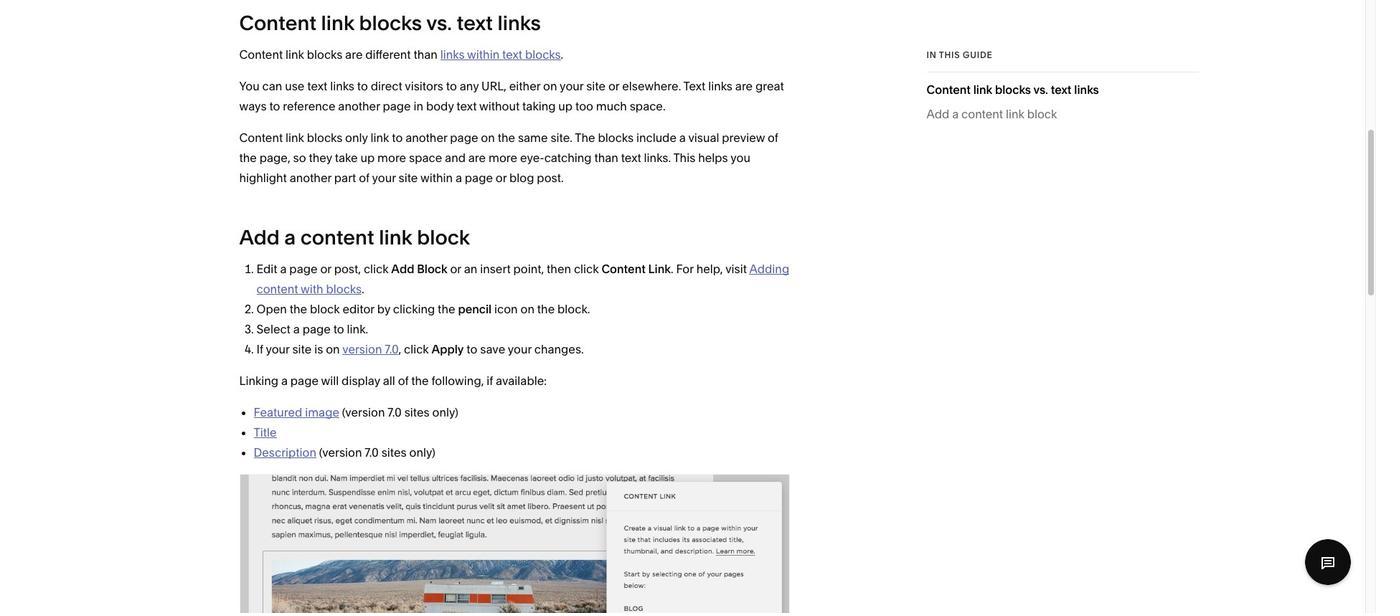 Task type: describe. For each thing, give the bounding box(es) containing it.
content inside adding content with blocks
[[257, 282, 298, 296]]

featured image (version 7.0 sites only) title description (version 7.0 sites only)
[[254, 406, 458, 460]]

edit a page or post, click add block or an insert point, then click content link . for help, visit
[[257, 262, 750, 276]]

will
[[321, 374, 339, 388]]

or inside "content link blocks only link to another page on the same site. the blocks include a visual preview of the page, so they take up more space and are more eye-catching than text links. this helps you highlight another part of your site within a page or blog post."
[[496, 171, 507, 185]]

only
[[345, 131, 368, 145]]

point,
[[514, 262, 544, 276]]

adding
[[750, 262, 790, 276]]

the
[[575, 131, 595, 145]]

ways
[[239, 99, 267, 113]]

much
[[596, 99, 627, 113]]

in this guide
[[927, 50, 993, 60]]

1 vertical spatial add
[[239, 225, 280, 250]]

1 vertical spatial 7.0
[[388, 406, 402, 420]]

you
[[239, 79, 260, 93]]

another inside you can use text links to direct visitors to any url, either on your site or elsewhere. text links are great ways to reference another page in body text without taking up too much space.
[[338, 99, 380, 113]]

are inside "content link blocks only link to another page on the same site. the blocks include a visual preview of the page, so they take up more space and are more eye-catching than text links. this helps you highlight another part of your site within a page or blog post."
[[469, 151, 486, 165]]

with
[[301, 282, 323, 296]]

guide
[[963, 50, 993, 60]]

1 vertical spatial only)
[[409, 446, 436, 460]]

0 vertical spatial (version
[[342, 406, 385, 420]]

reference
[[283, 99, 336, 113]]

0 vertical spatial are
[[345, 47, 363, 62]]

2 vertical spatial another
[[290, 171, 332, 185]]

0 vertical spatial of
[[768, 131, 779, 145]]

text
[[684, 79, 706, 93]]

taking
[[523, 99, 556, 113]]

part
[[334, 171, 356, 185]]

image
[[305, 406, 339, 420]]

url,
[[482, 79, 507, 93]]

featured
[[254, 406, 302, 420]]

site.
[[551, 131, 573, 145]]

blocks inside adding content with blocks
[[326, 282, 362, 296]]

2 horizontal spatial .
[[671, 262, 674, 276]]

0 horizontal spatial than
[[414, 47, 438, 62]]

1 horizontal spatial content
[[301, 225, 374, 250]]

different
[[366, 47, 411, 62]]

a inside open the block editor by clicking the pencil icon on the block. select a page to link. if your site is on version 7.0 , click apply to save your changes.
[[293, 322, 300, 337]]

0 vertical spatial sites
[[405, 406, 430, 420]]

the right the all
[[411, 374, 429, 388]]

insert
[[480, 262, 511, 276]]

your inside "content link blocks only link to another page on the same site. the blocks include a visual preview of the page, so they take up more space and are more eye-catching than text links. this helps you highlight another part of your site within a page or blog post."
[[372, 171, 396, 185]]

description
[[254, 446, 317, 460]]

1 vertical spatial sites
[[382, 446, 407, 460]]

take
[[335, 151, 358, 165]]

your inside you can use text links to direct visitors to any url, either on your site or elsewhere. text links are great ways to reference another page in body text without taking up too much space.
[[560, 79, 584, 93]]

blocks right the
[[598, 131, 634, 145]]

so
[[293, 151, 306, 165]]

then
[[547, 262, 571, 276]]

1 horizontal spatial within
[[467, 47, 500, 62]]

links within text blocks link
[[440, 47, 561, 62]]

or left post,
[[320, 262, 331, 276]]

icon on
[[495, 302, 535, 317]]

an
[[464, 262, 478, 276]]

featured image link
[[254, 406, 339, 420]]

2 vertical spatial .
[[362, 282, 364, 296]]

same
[[518, 131, 548, 145]]

eye-
[[520, 151, 545, 165]]

helps
[[698, 151, 728, 165]]

page down 'and'
[[465, 171, 493, 185]]

save
[[480, 342, 505, 357]]

0 vertical spatial content
[[962, 107, 1003, 121]]

block.
[[558, 302, 590, 317]]

body
[[426, 99, 454, 113]]

elsewhere.
[[622, 79, 681, 93]]

a right linking
[[281, 374, 288, 388]]

1 vertical spatial block
[[417, 225, 470, 250]]

link
[[649, 262, 671, 276]]

pencil
[[458, 302, 492, 317]]

1 vertical spatial (version
[[319, 446, 362, 460]]

post.
[[537, 171, 564, 185]]

too
[[576, 99, 594, 113]]

your right save
[[508, 342, 532, 357]]

help,
[[697, 262, 723, 276]]

visit
[[726, 262, 747, 276]]

use
[[285, 79, 305, 93]]

1 vertical spatial another
[[406, 131, 447, 145]]

,
[[399, 342, 401, 357]]

or inside you can use text links to direct visitors to any url, either on your site or elsewhere. text links are great ways to reference another page in body text without taking up too much space.
[[609, 79, 620, 93]]

changes.
[[535, 342, 584, 357]]

adding content with blocks link
[[257, 262, 790, 296]]

and
[[445, 151, 466, 165]]

2 horizontal spatial click
[[574, 262, 599, 276]]

they
[[309, 151, 332, 165]]

content link blocks only link to another page on the same site. the blocks include a visual preview of the page, so they take up more space and are more eye-catching than text links. this helps you highlight another part of your site within a page or blog post.
[[239, 131, 779, 185]]

a up this
[[680, 131, 686, 145]]

links.
[[644, 151, 671, 165]]

post,
[[334, 262, 361, 276]]

preview
[[722, 131, 765, 145]]

2 vertical spatial 7.0
[[365, 446, 379, 460]]

block
[[417, 262, 448, 276]]

space.
[[630, 99, 666, 113]]

is
[[314, 342, 323, 357]]

highlight
[[239, 171, 287, 185]]

0 horizontal spatial click
[[364, 262, 389, 276]]

edit
[[257, 262, 277, 276]]

1 more from the left
[[378, 151, 406, 165]]

for
[[676, 262, 694, 276]]

0 horizontal spatial of
[[359, 171, 370, 185]]

0 horizontal spatial add a content link block
[[239, 225, 470, 250]]

in
[[414, 99, 424, 113]]

version
[[342, 342, 382, 357]]

add a content link block link
[[927, 104, 1057, 128]]

direct
[[371, 79, 402, 93]]

include
[[637, 131, 677, 145]]

a right 'edit'
[[280, 262, 287, 276]]

this
[[674, 151, 696, 165]]



Task type: vqa. For each thing, say whether or not it's contained in the screenshot.
any
yes



Task type: locate. For each thing, give the bounding box(es) containing it.
on inside "content link blocks only link to another page on the same site. the blocks include a visual preview of the page, so they take up more space and are more eye-catching than text links. this helps you highlight another part of your site within a page or blog post."
[[481, 131, 495, 145]]

1 horizontal spatial up
[[559, 99, 573, 113]]

clicking
[[393, 302, 435, 317]]

0 vertical spatial than
[[414, 47, 438, 62]]

1 horizontal spatial content link blocks vs. text links
[[927, 83, 1099, 97]]

of right part
[[359, 171, 370, 185]]

add up 'edit'
[[239, 225, 280, 250]]

to down can
[[269, 99, 280, 113]]

0 vertical spatial add a content link block
[[927, 107, 1057, 121]]

0 vertical spatial within
[[467, 47, 500, 62]]

another up space
[[406, 131, 447, 145]]

1 vertical spatial vs.
[[1034, 83, 1049, 97]]

1 horizontal spatial on
[[481, 131, 495, 145]]

if
[[257, 342, 263, 357]]

7.0
[[385, 342, 399, 357], [388, 406, 402, 420], [365, 446, 379, 460]]

your right "if"
[[266, 342, 290, 357]]

2 horizontal spatial are
[[736, 79, 753, 93]]

content link blocks vs. text links up add a content link block link
[[927, 83, 1099, 97]]

blocks up the "they"
[[307, 131, 343, 145]]

open
[[257, 302, 287, 317]]

editor
[[343, 302, 375, 317]]

site up too
[[586, 79, 606, 93]]

title
[[254, 426, 277, 440]]

the down with in the left of the page
[[290, 302, 307, 317]]

0 vertical spatial add
[[927, 107, 950, 121]]

2 vertical spatial content
[[257, 282, 298, 296]]

the left block.
[[537, 302, 555, 317]]

up inside you can use text links to direct visitors to any url, either on your site or elsewhere. text links are great ways to reference another page in body text without taking up too much space.
[[559, 99, 573, 113]]

the left pencil
[[438, 302, 455, 317]]

0 horizontal spatial content
[[257, 282, 298, 296]]

2 horizontal spatial block
[[1028, 107, 1057, 121]]

to inside "content link blocks only link to another page on the same site. the blocks include a visual preview of the page, so they take up more space and are more eye-catching than text links. this helps you highlight another part of your site within a page or blog post."
[[392, 131, 403, 145]]

0 horizontal spatial add
[[239, 225, 280, 250]]

2 horizontal spatial of
[[768, 131, 779, 145]]

1 vertical spatial than
[[595, 151, 619, 165]]

2 vertical spatial add
[[391, 262, 414, 276]]

apply
[[432, 342, 464, 357]]

title link
[[254, 426, 277, 440]]

vs.
[[426, 11, 452, 35], [1034, 83, 1049, 97]]

are right 'and'
[[469, 151, 486, 165]]

within inside "content link blocks only link to another page on the same site. the blocks include a visual preview of the page, so they take up more space and are more eye-catching than text links. this helps you highlight another part of your site within a page or blog post."
[[421, 171, 453, 185]]

2 vertical spatial site
[[292, 342, 312, 357]]

text inside "content link blocks only link to another page on the same site. the blocks include a visual preview of the page, so they take up more space and are more eye-catching than text links. this helps you highlight another part of your site within a page or blog post."
[[621, 151, 641, 165]]

1 horizontal spatial vs.
[[1034, 83, 1049, 97]]

. up you can use text links to direct visitors to any url, either on your site or elsewhere. text links are great ways to reference another page in body text without taking up too much space.
[[561, 47, 564, 62]]

can
[[262, 79, 282, 93]]

content down content link blocks vs. text links link
[[962, 107, 1003, 121]]

more up blog
[[489, 151, 518, 165]]

2 horizontal spatial add
[[927, 107, 950, 121]]

2 more from the left
[[489, 151, 518, 165]]

another down the "they"
[[290, 171, 332, 185]]

your right part
[[372, 171, 396, 185]]

any
[[460, 79, 479, 93]]

a down 'and'
[[456, 171, 462, 185]]

space
[[409, 151, 442, 165]]

7.0 inside open the block editor by clicking the pencil icon on the block. select a page to link. if your site is on version 7.0 , click apply to save your changes.
[[385, 342, 399, 357]]

add inside add a content link block link
[[927, 107, 950, 121]]

add left block
[[391, 262, 414, 276]]

0 horizontal spatial content link blocks vs. text links
[[239, 11, 541, 35]]

a
[[953, 107, 959, 121], [680, 131, 686, 145], [456, 171, 462, 185], [284, 225, 296, 250], [280, 262, 287, 276], [293, 322, 300, 337], [281, 374, 288, 388]]

0 horizontal spatial block
[[310, 302, 340, 317]]

or up much
[[609, 79, 620, 93]]

site inside you can use text links to direct visitors to any url, either on your site or elsewhere. text links are great ways to reference another page in body text without taking up too much space.
[[586, 79, 606, 93]]

or
[[609, 79, 620, 93], [496, 171, 507, 185], [320, 262, 331, 276], [450, 262, 461, 276]]

within down space
[[421, 171, 453, 185]]

blocks inside content link blocks vs. text links link
[[995, 83, 1031, 97]]

1 vertical spatial are
[[736, 79, 753, 93]]

content
[[239, 11, 317, 35], [239, 47, 283, 62], [927, 83, 971, 97], [239, 131, 283, 145], [602, 262, 646, 276]]

page inside open the block editor by clicking the pencil icon on the block. select a page to link. if your site is on version 7.0 , click apply to save your changes.
[[303, 322, 331, 337]]

0 vertical spatial up
[[559, 99, 573, 113]]

2 horizontal spatial on
[[543, 79, 557, 93]]

1 vertical spatial site
[[399, 171, 418, 185]]

1 horizontal spatial block
[[417, 225, 470, 250]]

2 vertical spatial of
[[398, 374, 409, 388]]

to left any
[[446, 79, 457, 93]]

you can use text links to direct visitors to any url, either on your site or elsewhere. text links are great ways to reference another page in body text without taking up too much space.
[[239, 79, 784, 113]]

content link blocks vs. text links up 'different'
[[239, 11, 541, 35]]

to right only
[[392, 131, 403, 145]]

blocks down post,
[[326, 282, 362, 296]]

page left will
[[291, 374, 319, 388]]

click right ,
[[404, 342, 429, 357]]

of right the all
[[398, 374, 409, 388]]

1 horizontal spatial are
[[469, 151, 486, 165]]

content inside "content link blocks only link to another page on the same site. the blocks include a visual preview of the page, so they take up more space and are more eye-catching than text links. this helps you highlight another part of your site within a page or blog post."
[[239, 131, 283, 145]]

select
[[257, 322, 291, 337]]

in
[[927, 50, 937, 60]]

2 horizontal spatial another
[[406, 131, 447, 145]]

block inside open the block editor by clicking the pencil icon on the block. select a page to link. if your site is on version 7.0 , click apply to save your changes.
[[310, 302, 340, 317]]

of right 'preview'
[[768, 131, 779, 145]]

0 vertical spatial another
[[338, 99, 380, 113]]

page inside you can use text links to direct visitors to any url, either on your site or elsewhere. text links are great ways to reference another page in body text without taking up too much space.
[[383, 99, 411, 113]]

another up only
[[338, 99, 380, 113]]

more left space
[[378, 151, 406, 165]]

content link blocks vs. text links link
[[927, 80, 1099, 104]]

0 horizontal spatial up
[[361, 151, 375, 165]]

(version down image
[[319, 446, 362, 460]]

add
[[927, 107, 950, 121], [239, 225, 280, 250], [391, 262, 414, 276]]

or left blog
[[496, 171, 507, 185]]

vs. up add a content link block link
[[1034, 83, 1049, 97]]

to left save
[[467, 342, 478, 357]]

1 horizontal spatial .
[[561, 47, 564, 62]]

1 horizontal spatial another
[[338, 99, 380, 113]]

up left too
[[559, 99, 573, 113]]

0 horizontal spatial vs.
[[426, 11, 452, 35]]

2 vertical spatial on
[[326, 342, 340, 357]]

up right take
[[361, 151, 375, 165]]

block down with in the left of the page
[[310, 302, 340, 317]]

2 horizontal spatial content
[[962, 107, 1003, 121]]

on right is
[[326, 342, 340, 357]]

description link
[[254, 446, 317, 460]]

vs. up "content link blocks are different than links within text blocks ."
[[426, 11, 452, 35]]

on up taking
[[543, 79, 557, 93]]

0 vertical spatial 7.0
[[385, 342, 399, 357]]

up
[[559, 99, 573, 113], [361, 151, 375, 165]]

site inside "content link blocks only link to another page on the same site. the blocks include a visual preview of the page, so they take up more space and are more eye-catching than text links. this helps you highlight another part of your site within a page or blog post."
[[399, 171, 418, 185]]

site
[[586, 79, 606, 93], [399, 171, 418, 185], [292, 342, 312, 357]]

click
[[364, 262, 389, 276], [574, 262, 599, 276], [404, 342, 429, 357]]

on inside you can use text links to direct visitors to any url, either on your site or elsewhere. text links are great ways to reference another page in body text without taking up too much space.
[[543, 79, 557, 93]]

open the block editor by clicking the pencil icon on the block. select a page to link. if your site is on version 7.0 , click apply to save your changes.
[[257, 302, 590, 357]]

add a content link block down content link blocks vs. text links link
[[927, 107, 1057, 121]]

1 horizontal spatial click
[[404, 342, 429, 357]]

adding content with blocks
[[257, 262, 790, 296]]

blog
[[510, 171, 534, 185]]

0 vertical spatial site
[[586, 79, 606, 93]]

visual
[[689, 131, 720, 145]]

within up url,
[[467, 47, 500, 62]]

all
[[383, 374, 395, 388]]

available:
[[496, 374, 547, 388]]

1 horizontal spatial of
[[398, 374, 409, 388]]

block
[[1028, 107, 1057, 121], [417, 225, 470, 250], [310, 302, 340, 317]]

2 horizontal spatial site
[[586, 79, 606, 93]]

1 horizontal spatial add
[[391, 262, 414, 276]]

than
[[414, 47, 438, 62], [595, 151, 619, 165]]

without
[[479, 99, 520, 113]]

page up with in the left of the page
[[289, 262, 318, 276]]

0 horizontal spatial are
[[345, 47, 363, 62]]

your
[[560, 79, 584, 93], [372, 171, 396, 185], [266, 342, 290, 357], [508, 342, 532, 357]]

1 horizontal spatial more
[[489, 151, 518, 165]]

visitors
[[405, 79, 443, 93]]

than up visitors
[[414, 47, 438, 62]]

0 horizontal spatial on
[[326, 342, 340, 357]]

are
[[345, 47, 363, 62], [736, 79, 753, 93], [469, 151, 486, 165]]

great
[[756, 79, 784, 93]]

within
[[467, 47, 500, 62], [421, 171, 453, 185]]

click inside open the block editor by clicking the pencil icon on the block. select a page to link. if your site is on version 7.0 , click apply to save your changes.
[[404, 342, 429, 357]]

1 vertical spatial up
[[361, 151, 375, 165]]

this
[[939, 50, 961, 60]]

links
[[498, 11, 541, 35], [440, 47, 465, 62], [330, 79, 355, 93], [709, 79, 733, 93], [1075, 83, 1099, 97]]

catching
[[545, 151, 592, 165]]

page,
[[260, 151, 290, 165]]

site down space
[[399, 171, 418, 185]]

display
[[342, 374, 380, 388]]

page up is
[[303, 322, 331, 337]]

0 vertical spatial .
[[561, 47, 564, 62]]

blocks up add a content link block link
[[995, 83, 1031, 97]]

than down the
[[595, 151, 619, 165]]

the up highlight
[[239, 151, 257, 165]]

or left an
[[450, 262, 461, 276]]

0 vertical spatial on
[[543, 79, 557, 93]]

click right then
[[574, 262, 599, 276]]

blocks up reference at the left of page
[[307, 47, 343, 62]]

1 vertical spatial .
[[671, 262, 674, 276]]

. up editor
[[362, 282, 364, 296]]

0 horizontal spatial more
[[378, 151, 406, 165]]

following,
[[432, 374, 484, 388]]

(version
[[342, 406, 385, 420], [319, 446, 362, 460]]

linking
[[239, 374, 279, 388]]

0 vertical spatial block
[[1028, 107, 1057, 121]]

1 horizontal spatial add a content link block
[[927, 107, 1057, 121]]

content link blocks are different than links within text blocks .
[[239, 47, 564, 62]]

0 vertical spatial vs.
[[426, 11, 452, 35]]

the
[[498, 131, 515, 145], [239, 151, 257, 165], [290, 302, 307, 317], [438, 302, 455, 317], [537, 302, 555, 317], [411, 374, 429, 388]]

are left 'different'
[[345, 47, 363, 62]]

on down without on the left
[[481, 131, 495, 145]]

to left direct
[[357, 79, 368, 93]]

block down content link blocks vs. text links link
[[1028, 107, 1057, 121]]

. left for
[[671, 262, 674, 276]]

site inside open the block editor by clicking the pencil icon on the block. select a page to link. if your site is on version 7.0 , click apply to save your changes.
[[292, 342, 312, 357]]

sites
[[405, 406, 430, 420], [382, 446, 407, 460]]

add a content link block up post,
[[239, 225, 470, 250]]

blocks up the 'either' on the left
[[525, 47, 561, 62]]

are inside you can use text links to direct visitors to any url, either on your site or elsewhere. text links are great ways to reference another page in body text without taking up too much space.
[[736, 79, 753, 93]]

than inside "content link blocks only link to another page on the same site. the blocks include a visual preview of the page, so they take up more space and are more eye-catching than text links. this helps you highlight another part of your site within a page or blog post."
[[595, 151, 619, 165]]

2 vertical spatial are
[[469, 151, 486, 165]]

another
[[338, 99, 380, 113], [406, 131, 447, 145], [290, 171, 332, 185]]

0 horizontal spatial within
[[421, 171, 453, 185]]

block up block
[[417, 225, 470, 250]]

a right select
[[293, 322, 300, 337]]

site left is
[[292, 342, 312, 357]]

vs. inside content link blocks vs. text links link
[[1034, 83, 1049, 97]]

1 horizontal spatial site
[[399, 171, 418, 185]]

you
[[731, 151, 751, 165]]

1 vertical spatial content link blocks vs. text links
[[927, 83, 1099, 97]]

content up post,
[[301, 225, 374, 250]]

more
[[378, 151, 406, 165], [489, 151, 518, 165]]

1 vertical spatial of
[[359, 171, 370, 185]]

0 vertical spatial only)
[[432, 406, 458, 420]]

page up 'and'
[[450, 131, 478, 145]]

0 vertical spatial content link blocks vs. text links
[[239, 11, 541, 35]]

0 horizontal spatial site
[[292, 342, 312, 357]]

link.
[[347, 322, 368, 337]]

the left the same at the left of the page
[[498, 131, 515, 145]]

2 vertical spatial block
[[310, 302, 340, 317]]

only)
[[432, 406, 458, 420], [409, 446, 436, 460]]

version 7.0 link
[[342, 342, 399, 357]]

(version down display
[[342, 406, 385, 420]]

add down in
[[927, 107, 950, 121]]

either
[[509, 79, 541, 93]]

a down in this guide
[[953, 107, 959, 121]]

click right post,
[[364, 262, 389, 276]]

page left in
[[383, 99, 411, 113]]

0 horizontal spatial another
[[290, 171, 332, 185]]

content link blocks vs. text links
[[239, 11, 541, 35], [927, 83, 1099, 97]]

blocks up 'different'
[[359, 11, 422, 35]]

1 vertical spatial content
[[301, 225, 374, 250]]

to left link.
[[333, 322, 344, 337]]

1 vertical spatial add a content link block
[[239, 225, 470, 250]]

1 horizontal spatial than
[[595, 151, 619, 165]]

a down highlight
[[284, 225, 296, 250]]

0 horizontal spatial .
[[362, 282, 364, 296]]

on inside open the block editor by clicking the pencil icon on the block. select a page to link. if your site is on version 7.0 , click apply to save your changes.
[[326, 342, 340, 357]]

are left "great"
[[736, 79, 753, 93]]

choose_content_link.png image
[[239, 474, 790, 614]]

up inside "content link blocks only link to another page on the same site. the blocks include a visual preview of the page, so they take up more space and are more eye-catching than text links. this helps you highlight another part of your site within a page or blog post."
[[361, 151, 375, 165]]

content up 'open'
[[257, 282, 298, 296]]

by
[[377, 302, 390, 317]]

.
[[561, 47, 564, 62], [671, 262, 674, 276], [362, 282, 364, 296]]

your up too
[[560, 79, 584, 93]]

of
[[768, 131, 779, 145], [359, 171, 370, 185], [398, 374, 409, 388]]

1 vertical spatial on
[[481, 131, 495, 145]]

1 vertical spatial within
[[421, 171, 453, 185]]



